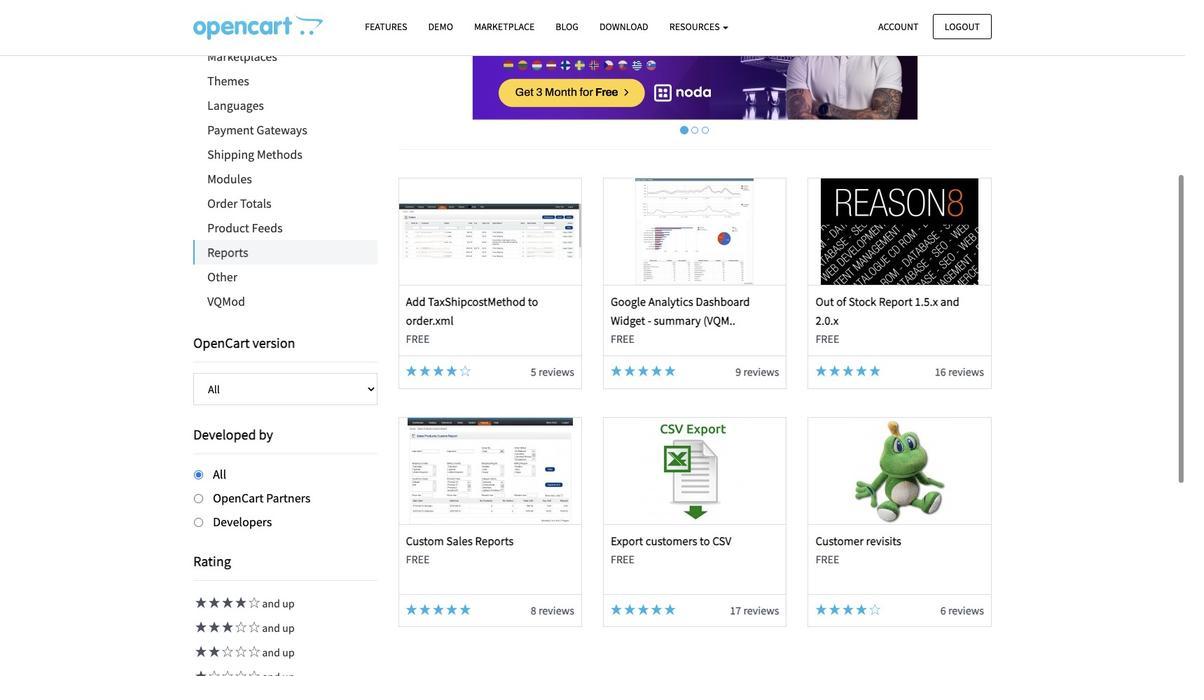 Task type: locate. For each thing, give the bounding box(es) containing it.
order.xml
[[406, 313, 453, 329]]

17
[[730, 603, 741, 617]]

free down customer
[[816, 552, 839, 566]]

order totals
[[207, 195, 271, 212]]

1 vertical spatial all
[[213, 466, 226, 483]]

download
[[599, 20, 648, 33]]

2 up from the top
[[282, 622, 295, 636]]

export
[[611, 533, 643, 549]]

star light image
[[433, 366, 444, 377], [611, 366, 622, 377], [651, 366, 662, 377], [665, 366, 676, 377], [816, 366, 827, 377], [829, 366, 840, 377], [842, 366, 854, 377], [856, 366, 867, 377], [869, 366, 881, 377], [233, 598, 247, 609], [406, 604, 417, 615], [433, 604, 444, 615], [446, 604, 457, 615], [624, 604, 635, 615], [638, 604, 649, 615], [651, 604, 662, 615], [829, 604, 840, 615], [842, 604, 854, 615], [193, 622, 207, 633], [207, 622, 220, 633], [193, 647, 207, 658], [193, 671, 207, 677]]

(vqm..
[[703, 313, 735, 329]]

None radio
[[194, 471, 203, 480], [194, 518, 203, 527], [194, 471, 203, 480], [194, 518, 203, 527]]

marketplaces link
[[193, 44, 377, 69]]

export customers to csv image
[[604, 418, 786, 524]]

and up link
[[193, 597, 295, 611], [193, 622, 295, 636], [193, 646, 295, 660]]

1 vertical spatial to
[[700, 533, 710, 549]]

0 vertical spatial opencart
[[193, 334, 250, 352]]

themes
[[207, 73, 249, 89]]

free down widget
[[611, 332, 634, 346]]

payment gateways
[[207, 122, 307, 138]]

reviews right '17'
[[743, 603, 779, 617]]

17 reviews
[[730, 603, 779, 617]]

free down 2.0.x
[[816, 332, 839, 346]]

all down developed at the left of page
[[213, 466, 226, 483]]

1 vertical spatial opencart
[[213, 490, 264, 506]]

logout link
[[933, 14, 992, 39]]

demo
[[428, 20, 453, 33]]

download link
[[589, 15, 659, 39]]

reports
[[207, 244, 248, 261], [475, 533, 514, 549]]

and up for 2nd and up link from the top
[[260, 622, 295, 636]]

google analytics dashboard widget - summary (vqm.. free
[[611, 294, 750, 346]]

reviews right 8
[[539, 603, 574, 617]]

9
[[736, 365, 741, 379]]

star light o image
[[869, 604, 881, 615], [233, 622, 247, 633], [233, 647, 247, 658], [207, 671, 220, 677], [233, 671, 247, 677], [247, 671, 260, 677]]

to right taxshipcostmethod
[[528, 294, 538, 310]]

0 vertical spatial to
[[528, 294, 538, 310]]

0 vertical spatial up
[[282, 597, 295, 611]]

0 horizontal spatial to
[[528, 294, 538, 310]]

opencart down vqmod
[[193, 334, 250, 352]]

all up marketplaces
[[207, 24, 221, 40]]

2 and up from the top
[[260, 622, 295, 636]]

out of stock report 1.5.x and  2.0.x image
[[809, 179, 991, 285]]

export customers to csv free
[[611, 533, 731, 566]]

0 vertical spatial all
[[207, 24, 221, 40]]

0 vertical spatial and up link
[[193, 597, 295, 611]]

free down the export
[[611, 552, 634, 566]]

and up
[[260, 597, 295, 611], [260, 622, 295, 636], [260, 646, 295, 660]]

shipping
[[207, 146, 254, 162]]

free inside google analytics dashboard widget - summary (vqm.. free
[[611, 332, 634, 346]]

modules
[[207, 171, 252, 187]]

out
[[816, 294, 834, 310]]

2 vertical spatial and up
[[260, 646, 295, 660]]

5
[[531, 365, 536, 379]]

reports link
[[195, 240, 377, 265]]

marketplaces
[[207, 48, 277, 64]]

custom sales reports image
[[399, 418, 581, 524]]

customers
[[646, 533, 697, 549]]

0 vertical spatial and up
[[260, 597, 295, 611]]

export customers to csv link
[[611, 533, 731, 549]]

reports right the sales
[[475, 533, 514, 549]]

reviews right 6
[[948, 603, 984, 617]]

reports inside custom sales reports free
[[475, 533, 514, 549]]

3 and up from the top
[[260, 646, 295, 660]]

2 and up link from the top
[[193, 622, 295, 636]]

1 up from the top
[[282, 597, 295, 611]]

star light o image
[[460, 366, 471, 377], [247, 598, 260, 609], [247, 622, 260, 633], [220, 647, 233, 658], [247, 647, 260, 658], [220, 671, 233, 677]]

sales
[[446, 533, 473, 549]]

2 vertical spatial and up link
[[193, 646, 295, 660]]

and
[[940, 294, 960, 310], [262, 597, 280, 611], [262, 622, 280, 636], [262, 646, 280, 660]]

free inside custom sales reports free
[[406, 552, 430, 566]]

node image
[[472, 0, 918, 120]]

free down custom
[[406, 552, 430, 566]]

3 and up link from the top
[[193, 646, 295, 660]]

1 and up from the top
[[260, 597, 295, 611]]

to inside export customers to csv free
[[700, 533, 710, 549]]

logout
[[945, 20, 980, 33]]

0 vertical spatial reports
[[207, 244, 248, 261]]

reviews right 16
[[948, 365, 984, 379]]

widget
[[611, 313, 645, 329]]

up
[[282, 597, 295, 611], [282, 622, 295, 636], [282, 646, 295, 660]]

6 reviews
[[940, 603, 984, 617]]

developed by
[[193, 426, 273, 443]]

modules link
[[193, 167, 377, 191]]

3 up from the top
[[282, 646, 295, 660]]

0 horizontal spatial reports
[[207, 244, 248, 261]]

summary
[[654, 313, 701, 329]]

1 horizontal spatial reports
[[475, 533, 514, 549]]

free down the order.xml
[[406, 332, 430, 346]]

payment
[[207, 122, 254, 138]]

16
[[935, 365, 946, 379]]

None radio
[[194, 494, 203, 503]]

1 vertical spatial reports
[[475, 533, 514, 549]]

reviews for google analytics dashboard widget - summary (vqm..
[[743, 365, 779, 379]]

to for customers
[[700, 533, 710, 549]]

google analytics dashboard widget - summary (vqm.. image
[[604, 179, 786, 285]]

reviews right "5"
[[539, 365, 574, 379]]

vqmod
[[207, 293, 245, 310]]

free inside add taxshipcostmethod to order.xml free
[[406, 332, 430, 346]]

shipping methods link
[[193, 142, 377, 167]]

customer
[[816, 533, 864, 549]]

1 vertical spatial and up link
[[193, 622, 295, 636]]

reviews
[[539, 365, 574, 379], [743, 365, 779, 379], [948, 365, 984, 379], [539, 603, 574, 617], [743, 603, 779, 617], [948, 603, 984, 617]]

add taxshipcostmethod to order.xml link
[[406, 294, 538, 329]]

opencart
[[193, 334, 250, 352], [213, 490, 264, 506]]

add
[[406, 294, 426, 310]]

2 vertical spatial up
[[282, 646, 295, 660]]

account
[[878, 20, 919, 33]]

totals
[[240, 195, 271, 212]]

1 vertical spatial up
[[282, 622, 295, 636]]

partners
[[266, 490, 310, 506]]

to
[[528, 294, 538, 310], [700, 533, 710, 549]]

opencart up "developers" on the bottom of page
[[213, 490, 264, 506]]

product
[[207, 220, 249, 236]]

1 and up link from the top
[[193, 597, 295, 611]]

reviews for add taxshipcostmethod to order.xml
[[539, 365, 574, 379]]

opencart - marketplace image
[[193, 15, 323, 40]]

opencart partners
[[213, 490, 310, 506]]

16 reviews
[[935, 365, 984, 379]]

feeds
[[252, 220, 283, 236]]

reviews right 9
[[743, 365, 779, 379]]

reports down product
[[207, 244, 248, 261]]

star light image
[[406, 366, 417, 377], [419, 366, 431, 377], [446, 366, 457, 377], [624, 366, 635, 377], [638, 366, 649, 377], [193, 598, 207, 609], [207, 598, 220, 609], [220, 598, 233, 609], [419, 604, 431, 615], [460, 604, 471, 615], [611, 604, 622, 615], [665, 604, 676, 615], [816, 604, 827, 615], [856, 604, 867, 615], [220, 622, 233, 633], [207, 647, 220, 658]]

add taxshipcostmethod to order.xml image
[[399, 179, 581, 285]]

order
[[207, 195, 238, 212]]

reviews for customer revisits
[[948, 603, 984, 617]]

to inside add taxshipcostmethod to order.xml free
[[528, 294, 538, 310]]

1 vertical spatial and up
[[260, 622, 295, 636]]

google
[[611, 294, 646, 310]]

to left csv
[[700, 533, 710, 549]]

1 horizontal spatial to
[[700, 533, 710, 549]]

6
[[940, 603, 946, 617]]

opencart for opencart partners
[[213, 490, 264, 506]]

up for first and up link from the top
[[282, 597, 295, 611]]



Task type: describe. For each thing, give the bounding box(es) containing it.
languages link
[[193, 93, 377, 118]]

and for first and up link from the top
[[262, 597, 280, 611]]

csv
[[712, 533, 731, 549]]

developers
[[213, 514, 272, 530]]

-
[[648, 313, 651, 329]]

other
[[207, 269, 237, 285]]

features link
[[354, 15, 418, 39]]

all link
[[193, 20, 377, 44]]

account link
[[866, 14, 931, 39]]

free inside out of stock report 1.5.x and 2.0.x free
[[816, 332, 839, 346]]

up for 2nd and up link from the top
[[282, 622, 295, 636]]

other link
[[193, 265, 377, 289]]

blog link
[[545, 15, 589, 39]]

and for first and up link from the bottom of the page
[[262, 646, 280, 660]]

vqmod link
[[193, 289, 377, 314]]

google analytics dashboard widget - summary (vqm.. link
[[611, 294, 750, 329]]

custom sales reports link
[[406, 533, 514, 549]]

report
[[879, 294, 913, 310]]

of
[[836, 294, 846, 310]]

by
[[259, 426, 273, 443]]

out of stock report 1.5.x and 2.0.x link
[[816, 294, 960, 329]]

taxshipcostmethod
[[428, 294, 526, 310]]

and inside out of stock report 1.5.x and 2.0.x free
[[940, 294, 960, 310]]

reviews for out of stock report 1.5.x and 2.0.x
[[948, 365, 984, 379]]

1.5.x
[[915, 294, 938, 310]]

dashboard
[[696, 294, 750, 310]]

resources
[[669, 20, 722, 33]]

up for first and up link from the bottom of the page
[[282, 646, 295, 660]]

and up for first and up link from the top
[[260, 597, 295, 611]]

reviews for custom sales reports
[[539, 603, 574, 617]]

themes link
[[193, 69, 377, 93]]

customer revisits link
[[816, 533, 901, 549]]

custom sales reports free
[[406, 533, 514, 566]]

8 reviews
[[531, 603, 574, 617]]

revisits
[[866, 533, 901, 549]]

free inside customer revisits free
[[816, 552, 839, 566]]

methods
[[257, 146, 302, 162]]

and up for first and up link from the bottom of the page
[[260, 646, 295, 660]]

opencart for opencart version
[[193, 334, 250, 352]]

reviews for export customers to csv
[[743, 603, 779, 617]]

to for taxshipcostmethod
[[528, 294, 538, 310]]

rating
[[193, 553, 231, 570]]

payment gateways link
[[193, 118, 377, 142]]

and for 2nd and up link from the top
[[262, 622, 280, 636]]

free inside export customers to csv free
[[611, 552, 634, 566]]

product feeds
[[207, 220, 283, 236]]

marketplace link
[[464, 15, 545, 39]]

8
[[531, 603, 536, 617]]

demo link
[[418, 15, 464, 39]]

customer revisits free
[[816, 533, 901, 566]]

blog
[[556, 20, 578, 33]]

product feeds link
[[193, 216, 377, 240]]

opencart version
[[193, 334, 295, 352]]

2.0.x
[[816, 313, 839, 329]]

resources link
[[659, 15, 739, 39]]

customer revisits image
[[809, 418, 991, 524]]

analytics
[[648, 294, 693, 310]]

5 reviews
[[531, 365, 574, 379]]

developed
[[193, 426, 256, 443]]

languages
[[207, 97, 264, 113]]

custom
[[406, 533, 444, 549]]

gateways
[[257, 122, 307, 138]]

shipping methods
[[207, 146, 302, 162]]

features
[[365, 20, 407, 33]]

9 reviews
[[736, 365, 779, 379]]

out of stock report 1.5.x and 2.0.x free
[[816, 294, 960, 346]]

add taxshipcostmethod to order.xml free
[[406, 294, 538, 346]]

marketplace
[[474, 20, 535, 33]]

stock
[[849, 294, 876, 310]]

order totals link
[[193, 191, 377, 216]]



Task type: vqa. For each thing, say whether or not it's contained in the screenshot.
the top the and up
yes



